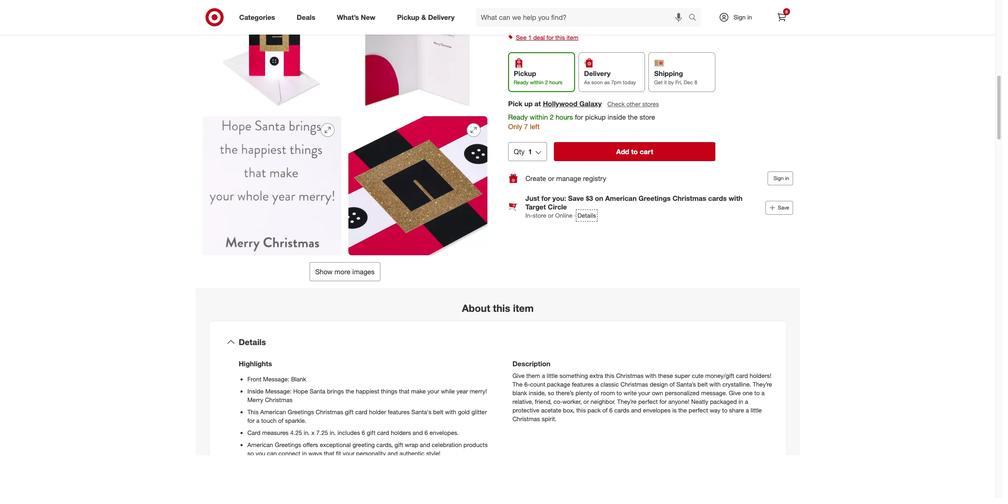 Task type: vqa. For each thing, say whether or not it's contained in the screenshot.
the in Description Give Them A Little Something Extra This Christmas With These Super Cute Money/Gift Card Holders! The 6-Count Package Features A Classic Christmas Design Of Santa'S Belt With Crystalline. They'Re Blank Inside, So There'S Plenty Of Room To Write Your Own Personalized Message. Give One To A Relative, Friend, Co-Worker, Or Neighbor. They'Re Perfect For Anyone! Neatly Packaged In A Protective Acetate Box, This Pack Of 6 Cards And Envelopes Is The Perfect Way To Share A Little Christmas Spirit.
yes



Task type: describe. For each thing, give the bounding box(es) containing it.
in-
[[526, 212, 533, 219]]

you
[[256, 450, 265, 457]]

7pm
[[611, 79, 622, 86]]

fri,
[[676, 79, 683, 86]]

holders
[[391, 429, 411, 436]]

is
[[673, 406, 677, 414]]

2 in. from the left
[[330, 429, 336, 436]]

for inside ready within 2 hours for pickup inside the store only 7 left
[[575, 112, 583, 121]]

to inside button
[[632, 147, 638, 156]]

What can we help you find? suggestions appear below search field
[[476, 8, 691, 27]]

stores
[[643, 100, 659, 107]]

card inside the this american greetings christmas gift card holder features santa's belt with gold glitter for a touch of sparkle.
[[355, 408, 368, 415]]

0 horizontal spatial they're
[[618, 398, 637, 405]]

in inside the description give them a little something extra this christmas with these super cute money/gift card holders! the 6-count package features a classic christmas design of santa's belt with crystalline. they're blank inside, so there's plenty of room to write your own personalized message. give one to a relative, friend, co-worker, or neighbor. they're perfect for anyone! neatly packaged in a protective acetate box, this pack of 6 cards and envelopes is the perfect way to share a little christmas spirit.
[[739, 398, 744, 405]]

show more images
[[315, 267, 375, 276]]

when purchased online
[[508, 21, 572, 29]]

so inside the description give them a little something extra this christmas with these super cute money/gift card holders! the 6-count package features a classic christmas design of santa's belt with crystalline. they're blank inside, so there's plenty of room to write your own personalized message. give one to a relative, friend, co-worker, or neighbor. they're perfect for anyone! neatly packaged in a protective acetate box, this pack of 6 cards and envelopes is the perfect way to share a little christmas spirit.
[[548, 389, 555, 396]]

store inside just for you: save $3 on american greetings christmas cards with target circle in-store or online ∙ details
[[533, 212, 547, 219]]

4.25
[[290, 429, 302, 436]]

0 vertical spatial perfect
[[639, 398, 658, 405]]

brings
[[327, 387, 344, 395]]

inside message: hope santa brings the happiest things that make  your while year merry! merry christmas
[[248, 387, 487, 403]]

in inside button
[[786, 175, 790, 181]]

&
[[422, 13, 426, 21]]

pickup ready within 2 hours
[[514, 69, 563, 86]]

envelopes.
[[430, 429, 459, 436]]

details inside dropdown button
[[239, 337, 266, 347]]

crystalline.
[[723, 380, 751, 388]]

a down one
[[745, 398, 749, 405]]

and up wrap
[[413, 429, 423, 436]]

personalized
[[665, 389, 700, 396]]

2 inside 'pickup ready within 2 hours'
[[545, 79, 548, 86]]

blank
[[513, 389, 527, 396]]

and down cards,
[[388, 450, 398, 457]]

celebration
[[432, 441, 462, 448]]

message: for inside
[[265, 387, 292, 395]]

friend,
[[535, 398, 552, 405]]

for inside the this american greetings christmas gift card holder features santa's belt with gold glitter for a touch of sparkle.
[[248, 417, 255, 424]]

categories link
[[232, 8, 286, 27]]

share
[[729, 406, 744, 414]]

∙
[[574, 212, 576, 219]]

save inside just for you: save $3 on american greetings christmas cards with target circle in-store or online ∙ details
[[568, 194, 584, 203]]

1 horizontal spatial perfect
[[689, 406, 708, 414]]

0 vertical spatial or
[[548, 174, 555, 183]]

a right them
[[542, 372, 545, 379]]

inside
[[608, 112, 626, 121]]

holder
[[369, 408, 386, 415]]

to left write
[[617, 389, 622, 396]]

year
[[457, 387, 468, 395]]

6ct santa&#39;s belt christmas cards money gift card holder, 3 of 9 image
[[203, 0, 342, 109]]

front
[[248, 375, 262, 383]]

acetate
[[541, 406, 562, 414]]

what's new
[[337, 13, 376, 21]]

belt inside the description give them a little something extra this christmas with these super cute money/gift card holders! the 6-count package features a classic christmas design of santa's belt with crystalline. they're blank inside, so there's plenty of room to write your own personalized message. give one to a relative, friend, co-worker, or neighbor. they're perfect for anyone! neatly packaged in a protective acetate box, this pack of 6 cards and envelopes is the perfect way to share a little christmas spirit.
[[698, 380, 708, 388]]

as
[[605, 79, 610, 86]]

pack
[[588, 406, 601, 414]]

pick up at hollywood galaxy
[[508, 99, 602, 108]]

sign in button
[[768, 172, 793, 185]]

so inside the american greetings offers exceptional greeting cards, gift wrap and celebration products so you can connect in ways that fit your personality and authentic style!
[[248, 450, 254, 457]]

this up classic
[[605, 372, 615, 379]]

add to cart
[[616, 147, 654, 156]]

christmas inside the this american greetings christmas gift card holder features santa's belt with gold glitter for a touch of sparkle.
[[316, 408, 343, 415]]

it
[[664, 79, 667, 86]]

more
[[335, 267, 351, 276]]

$3
[[586, 194, 593, 203]]

that inside the inside message: hope santa brings the happiest things that make  your while year merry! merry christmas
[[399, 387, 410, 395]]

wrap
[[405, 441, 418, 448]]

1 horizontal spatial give
[[729, 389, 741, 396]]

message.
[[701, 389, 727, 396]]

about
[[462, 302, 490, 314]]

1 for qty
[[528, 147, 532, 156]]

this right box,
[[576, 406, 586, 414]]

worker,
[[563, 398, 582, 405]]

image gallery element
[[203, 0, 488, 281]]

0 vertical spatial sign in
[[734, 13, 752, 21]]

authentic
[[400, 450, 425, 457]]

the inside the description give them a little something extra this christmas with these super cute money/gift card holders! the 6-count package features a classic christmas design of santa's belt with crystalline. they're blank inside, so there's plenty of room to write your own personalized message. give one to a relative, friend, co-worker, or neighbor. they're perfect for anyone! neatly packaged in a protective acetate box, this pack of 6 cards and envelopes is the perfect way to share a little christmas spirit.
[[679, 406, 687, 414]]

a right one
[[762, 389, 765, 396]]

make
[[411, 387, 426, 395]]

1 for see
[[528, 34, 532, 41]]

only
[[508, 122, 522, 131]]

create or manage registry
[[526, 174, 607, 183]]

things
[[381, 387, 398, 395]]

greetings inside the this american greetings christmas gift card holder features santa's belt with gold glitter for a touch of sparkle.
[[288, 408, 314, 415]]

shipping get it by fri, dec 8
[[655, 69, 698, 86]]

of up neighbor.
[[594, 389, 599, 396]]

this american greetings christmas gift card holder features santa's belt with gold glitter for a touch of sparkle.
[[248, 408, 487, 424]]

in inside the american greetings offers exceptional greeting cards, gift wrap and celebration products so you can connect in ways that fit your personality and authentic style!
[[302, 450, 307, 457]]

inside
[[248, 387, 264, 395]]

of down these
[[670, 380, 675, 388]]

show
[[315, 267, 333, 276]]

spirit.
[[542, 415, 557, 422]]

soon
[[592, 79, 603, 86]]

sign in inside button
[[774, 175, 790, 181]]

sign in link
[[712, 8, 766, 27]]

relative,
[[513, 398, 533, 405]]

with inside the this american greetings christmas gift card holder features santa's belt with gold glitter for a touch of sparkle.
[[445, 408, 456, 415]]

way
[[710, 406, 721, 414]]

package
[[547, 380, 571, 388]]

for inside the description give them a little something extra this christmas with these super cute money/gift card holders! the 6-count package features a classic christmas design of santa's belt with crystalline. they're blank inside, so there's plenty of room to write your own personalized message. give one to a relative, friend, co-worker, or neighbor. they're perfect for anyone! neatly packaged in a protective acetate box, this pack of 6 cards and envelopes is the perfect way to share a little christmas spirit.
[[660, 398, 667, 405]]

card
[[248, 429, 261, 436]]

anyone!
[[669, 398, 690, 405]]

the
[[513, 380, 523, 388]]

within inside 'pickup ready within 2 hours'
[[530, 79, 544, 86]]

this right about
[[493, 302, 511, 314]]

today
[[623, 79, 636, 86]]

something
[[560, 372, 588, 379]]

inside,
[[529, 389, 546, 396]]

registry
[[583, 174, 607, 183]]

one
[[743, 389, 753, 396]]

cute
[[692, 372, 704, 379]]

what's new link
[[330, 8, 386, 27]]

pickup & delivery
[[397, 13, 455, 21]]

can
[[267, 450, 277, 457]]

super
[[675, 372, 690, 379]]

that inside the american greetings offers exceptional greeting cards, gift wrap and celebration products so you can connect in ways that fit your personality and authentic style!
[[324, 450, 334, 457]]

highlights
[[239, 359, 272, 368]]

to right one
[[755, 389, 760, 396]]

at
[[535, 99, 541, 108]]

search
[[685, 14, 706, 22]]

up
[[525, 99, 533, 108]]

check other stores
[[608, 100, 659, 107]]

details inside just for you: save $3 on american greetings christmas cards with target circle in-store or online ∙ details
[[578, 212, 596, 219]]

a inside the this american greetings christmas gift card holder features santa's belt with gold glitter for a touch of sparkle.
[[256, 417, 260, 424]]

0 horizontal spatial little
[[547, 372, 558, 379]]

to down packaged
[[722, 406, 728, 414]]

for inside just for you: save $3 on american greetings christmas cards with target circle in-store or online ∙ details
[[542, 194, 551, 203]]

card measures 4.25 in. x 7.25 in. includes 6 gift card holders and 6 envelopes.
[[248, 429, 459, 436]]

galaxy
[[580, 99, 602, 108]]

packaged
[[710, 398, 737, 405]]

connect
[[279, 450, 301, 457]]



Task type: locate. For each thing, give the bounding box(es) containing it.
0 vertical spatial cards
[[709, 194, 727, 203]]

6ct santa&#39;s belt christmas cards money gift card holder, 5 of 9 image
[[203, 116, 342, 255]]

within up at
[[530, 79, 544, 86]]

delivery up soon
[[584, 69, 611, 78]]

item up details dropdown button
[[513, 302, 534, 314]]

hours inside ready within 2 hours for pickup inside the store only 7 left
[[556, 112, 573, 121]]

1 horizontal spatial card
[[377, 429, 389, 436]]

2 within from the top
[[530, 112, 548, 121]]

give down crystalline. at bottom right
[[729, 389, 741, 396]]

1 horizontal spatial store
[[640, 112, 656, 121]]

left
[[530, 122, 540, 131]]

0 horizontal spatial give
[[513, 372, 525, 379]]

ready inside 'pickup ready within 2 hours'
[[514, 79, 529, 86]]

and up style!
[[420, 441, 430, 448]]

2 1 from the top
[[528, 147, 532, 156]]

1 vertical spatial save
[[778, 204, 790, 211]]

1 vertical spatial details
[[239, 337, 266, 347]]

exceptional
[[320, 441, 351, 448]]

search button
[[685, 8, 706, 29]]

save button
[[766, 201, 793, 215]]

0 vertical spatial store
[[640, 112, 656, 121]]

offers
[[303, 441, 318, 448]]

0 vertical spatial little
[[547, 372, 558, 379]]

card inside the description give them a little something extra this christmas with these super cute money/gift card holders! the 6-count package features a classic christmas design of santa's belt with crystalline. they're blank inside, so there's plenty of room to write your own personalized message. give one to a relative, friend, co-worker, or neighbor. they're perfect for anyone! neatly packaged in a protective acetate box, this pack of 6 cards and envelopes is the perfect way to share a little christmas spirit.
[[736, 372, 748, 379]]

2 down pick up at hollywood galaxy
[[550, 112, 554, 121]]

gift up greeting
[[367, 429, 376, 436]]

1 vertical spatial store
[[533, 212, 547, 219]]

perfect
[[639, 398, 658, 405], [689, 406, 708, 414]]

details button
[[216, 328, 780, 356]]

and
[[631, 406, 642, 414], [413, 429, 423, 436], [420, 441, 430, 448], [388, 450, 398, 457]]

dec
[[684, 79, 693, 86]]

the right is
[[679, 406, 687, 414]]

fit
[[336, 450, 341, 457]]

2 vertical spatial the
[[679, 406, 687, 414]]

the down check other stores button
[[628, 112, 638, 121]]

1 horizontal spatial details
[[578, 212, 596, 219]]

this down online
[[556, 34, 565, 41]]

gift up includes
[[345, 408, 354, 415]]

0 horizontal spatial gift
[[345, 408, 354, 415]]

check
[[608, 100, 625, 107]]

2 inside ready within 2 hours for pickup inside the store only 7 left
[[550, 112, 554, 121]]

show more images button
[[310, 262, 380, 281]]

0 vertical spatial belt
[[698, 380, 708, 388]]

hollywood galaxy button
[[543, 99, 602, 109]]

save left $3
[[568, 194, 584, 203]]

1 vertical spatial give
[[729, 389, 741, 396]]

in up save button
[[786, 175, 790, 181]]

0 horizontal spatial your
[[343, 450, 355, 457]]

or inside the description give them a little something extra this christmas with these super cute money/gift card holders! the 6-count package features a classic christmas design of santa's belt with crystalline. they're blank inside, so there's plenty of room to write your own personalized message. give one to a relative, friend, co-worker, or neighbor. they're perfect for anyone! neatly packaged in a protective acetate box, this pack of 6 cards and envelopes is the perfect way to share a little christmas spirit.
[[584, 398, 589, 405]]

your inside the description give them a little something extra this christmas with these super cute money/gift card holders! the 6-count package features a classic christmas design of santa's belt with crystalline. they're blank inside, so there's plenty of room to write your own personalized message. give one to a relative, friend, co-worker, or neighbor. they're perfect for anyone! neatly packaged in a protective acetate box, this pack of 6 cards and envelopes is the perfect way to share a little christmas spirit.
[[639, 389, 651, 396]]

gift down the holders at the left of page
[[395, 441, 403, 448]]

1 horizontal spatial sign
[[774, 175, 784, 181]]

sign
[[734, 13, 746, 21], [774, 175, 784, 181]]

ready up the pick
[[514, 79, 529, 86]]

a down this in the bottom left of the page
[[256, 417, 260, 424]]

1 vertical spatial gift
[[367, 429, 376, 436]]

1 within from the top
[[530, 79, 544, 86]]

0 horizontal spatial the
[[346, 387, 354, 395]]

1 horizontal spatial that
[[399, 387, 410, 395]]

pickup
[[585, 112, 606, 121]]

of down neighbor.
[[603, 406, 608, 414]]

delivery
[[428, 13, 455, 21], [584, 69, 611, 78]]

1 horizontal spatial save
[[778, 204, 790, 211]]

in. left x at the left of the page
[[304, 429, 310, 436]]

0 vertical spatial the
[[628, 112, 638, 121]]

give
[[513, 372, 525, 379], [729, 389, 741, 396]]

save down sign in button
[[778, 204, 790, 211]]

1 vertical spatial item
[[513, 302, 534, 314]]

0 vertical spatial item
[[567, 34, 579, 41]]

just for you: save $3 on american greetings christmas cards with target circle in-store or online ∙ details
[[526, 194, 743, 219]]

2 vertical spatial greetings
[[275, 441, 301, 448]]

box,
[[563, 406, 575, 414]]

products
[[464, 441, 488, 448]]

other
[[627, 100, 641, 107]]

0 horizontal spatial 2
[[545, 79, 548, 86]]

american up touch
[[260, 408, 286, 415]]

christmas inside the inside message: hope santa brings the happiest things that make  your while year merry! merry christmas
[[265, 396, 293, 403]]

1 right qty
[[528, 147, 532, 156]]

card
[[736, 372, 748, 379], [355, 408, 368, 415], [377, 429, 389, 436]]

circle
[[548, 203, 567, 211]]

that left fit
[[324, 450, 334, 457]]

details right ∙
[[578, 212, 596, 219]]

1 vertical spatial ready
[[508, 112, 528, 121]]

give up the
[[513, 372, 525, 379]]

0 vertical spatial hours
[[550, 79, 563, 86]]

features inside the description give them a little something extra this christmas with these super cute money/gift card holders! the 6-count package features a classic christmas design of santa's belt with crystalline. they're blank inside, so there's plenty of room to write your own personalized message. give one to a relative, friend, co-worker, or neighbor. they're perfect for anyone! neatly packaged in a protective acetate box, this pack of 6 cards and envelopes is the perfect way to share a little christmas spirit.
[[572, 380, 594, 388]]

1 in. from the left
[[304, 429, 310, 436]]

in left '6' link
[[748, 13, 752, 21]]

0 horizontal spatial store
[[533, 212, 547, 219]]

details button
[[578, 211, 596, 220]]

hollywood
[[543, 99, 578, 108]]

1 vertical spatial they're
[[618, 398, 637, 405]]

delivery as soon as 7pm today
[[584, 69, 636, 86]]

0 vertical spatial greetings
[[639, 194, 671, 203]]

1 horizontal spatial pickup
[[514, 69, 536, 78]]

in up share
[[739, 398, 744, 405]]

within inside ready within 2 hours for pickup inside the store only 7 left
[[530, 112, 548, 121]]

style!
[[426, 450, 441, 457]]

1 horizontal spatial features
[[572, 380, 594, 388]]

within up the left
[[530, 112, 548, 121]]

1 horizontal spatial belt
[[698, 380, 708, 388]]

sign in left '6' link
[[734, 13, 752, 21]]

store inside ready within 2 hours for pickup inside the store only 7 left
[[640, 112, 656, 121]]

1 horizontal spatial 2
[[550, 112, 554, 121]]

0 vertical spatial message:
[[263, 375, 290, 383]]

american inside the american greetings offers exceptional greeting cards, gift wrap and celebration products so you can connect in ways that fit your personality and authentic style!
[[248, 441, 273, 448]]

0 vertical spatial features
[[572, 380, 594, 388]]

hours inside 'pickup ready within 2 hours'
[[550, 79, 563, 86]]

little up 'package'
[[547, 372, 558, 379]]

for down own
[[660, 398, 667, 405]]

cards inside just for you: save $3 on american greetings christmas cards with target circle in-store or online ∙ details
[[709, 194, 727, 203]]

create
[[526, 174, 546, 183]]

greetings inside the american greetings offers exceptional greeting cards, gift wrap and celebration products so you can connect in ways that fit your personality and authentic style!
[[275, 441, 301, 448]]

6-
[[525, 380, 530, 388]]

2 horizontal spatial your
[[639, 389, 651, 396]]

target
[[526, 203, 546, 211]]

or right create
[[548, 174, 555, 183]]

ready inside ready within 2 hours for pickup inside the store only 7 left
[[508, 112, 528, 121]]

store down the stores
[[640, 112, 656, 121]]

features
[[572, 380, 594, 388], [388, 408, 410, 415]]

design
[[650, 380, 668, 388]]

delivery right &
[[428, 13, 455, 21]]

includes
[[338, 429, 360, 436]]

cards inside the description give them a little something extra this christmas with these super cute money/gift card holders! the 6-count package features a classic christmas design of santa's belt with crystalline. they're blank inside, so there's plenty of room to write your own personalized message. give one to a relative, friend, co-worker, or neighbor. they're perfect for anyone! neatly packaged in a protective acetate box, this pack of 6 cards and envelopes is the perfect way to share a little christmas spirit.
[[615, 406, 630, 414]]

2 vertical spatial card
[[377, 429, 389, 436]]

of
[[670, 380, 675, 388], [594, 389, 599, 396], [603, 406, 608, 414], [278, 417, 284, 424]]

ready within 2 hours for pickup inside the store only 7 left
[[508, 112, 656, 131]]

perfect up envelopes
[[639, 398, 658, 405]]

for right deal on the top right
[[547, 34, 554, 41]]

message: for front
[[263, 375, 290, 383]]

see
[[516, 34, 527, 41]]

0 vertical spatial that
[[399, 387, 410, 395]]

1 vertical spatial greetings
[[288, 408, 314, 415]]

or down plenty
[[584, 398, 589, 405]]

while
[[441, 387, 455, 395]]

holders!
[[750, 372, 772, 379]]

qty 1
[[514, 147, 532, 156]]

0 horizontal spatial details
[[239, 337, 266, 347]]

2 vertical spatial or
[[584, 398, 589, 405]]

for
[[547, 34, 554, 41], [575, 112, 583, 121], [542, 194, 551, 203], [660, 398, 667, 405], [248, 417, 255, 424]]

american right on
[[605, 194, 637, 203]]

american up the you
[[248, 441, 273, 448]]

ready up only
[[508, 112, 528, 121]]

of inside the this american greetings christmas gift card holder features santa's belt with gold glitter for a touch of sparkle.
[[278, 417, 284, 424]]

a down extra
[[596, 380, 599, 388]]

1 vertical spatial so
[[248, 450, 254, 457]]

0 horizontal spatial features
[[388, 408, 410, 415]]

sign up save button
[[774, 175, 784, 181]]

0 horizontal spatial card
[[355, 408, 368, 415]]

$5.99
[[508, 7, 533, 19]]

0 horizontal spatial cards
[[615, 406, 630, 414]]

touch
[[261, 417, 277, 424]]

1 vertical spatial belt
[[433, 408, 444, 415]]

pickup left &
[[397, 13, 420, 21]]

and inside the description give them a little something extra this christmas with these super cute money/gift card holders! the 6-count package features a classic christmas design of santa's belt with crystalline. they're blank inside, so there's plenty of room to write your own personalized message. give one to a relative, friend, co-worker, or neighbor. they're perfect for anyone! neatly packaged in a protective acetate box, this pack of 6 cards and envelopes is the perfect way to share a little christmas spirit.
[[631, 406, 642, 414]]

what's
[[337, 13, 359, 21]]

they're down holders!
[[753, 380, 772, 388]]

1 vertical spatial pickup
[[514, 69, 536, 78]]

the right brings
[[346, 387, 354, 395]]

pickup for &
[[397, 13, 420, 21]]

the inside ready within 2 hours for pickup inside the store only 7 left
[[628, 112, 638, 121]]

your inside the american greetings offers exceptional greeting cards, gift wrap and celebration products so you can connect in ways that fit your personality and authentic style!
[[343, 450, 355, 457]]

1 vertical spatial american
[[260, 408, 286, 415]]

in. right 7.25
[[330, 429, 336, 436]]

1 right see
[[528, 34, 532, 41]]

card up crystalline. at bottom right
[[736, 372, 748, 379]]

card up cards,
[[377, 429, 389, 436]]

sign inside sign in link
[[734, 13, 746, 21]]

1 horizontal spatial gift
[[367, 429, 376, 436]]

0 horizontal spatial save
[[568, 194, 584, 203]]

the inside the inside message: hope santa brings the happiest things that make  your while year merry! merry christmas
[[346, 387, 354, 395]]

1 vertical spatial 1
[[528, 147, 532, 156]]

hours up pick up at hollywood galaxy
[[550, 79, 563, 86]]

1 horizontal spatial in.
[[330, 429, 336, 436]]

0 vertical spatial details
[[578, 212, 596, 219]]

2 up pick up at hollywood galaxy
[[545, 79, 548, 86]]

1 vertical spatial message:
[[265, 387, 292, 395]]

6 link
[[773, 8, 792, 27]]

0 vertical spatial sign
[[734, 13, 746, 21]]

belt inside the this american greetings christmas gift card holder features santa's belt with gold glitter for a touch of sparkle.
[[433, 408, 444, 415]]

0 vertical spatial they're
[[753, 380, 772, 388]]

or down 'circle'
[[548, 212, 554, 219]]

qty
[[514, 147, 525, 156]]

0 vertical spatial pickup
[[397, 13, 420, 21]]

christmas inside just for you: save $3 on american greetings christmas cards with target circle in-store or online ∙ details
[[673, 194, 707, 203]]

when
[[508, 21, 524, 29]]

0 vertical spatial delivery
[[428, 13, 455, 21]]

1 vertical spatial perfect
[[689, 406, 708, 414]]

1 vertical spatial the
[[346, 387, 354, 395]]

2 horizontal spatial the
[[679, 406, 687, 414]]

features up the holders at the left of page
[[388, 408, 410, 415]]

personality
[[356, 450, 386, 457]]

they're
[[753, 380, 772, 388], [618, 398, 637, 405]]

1 vertical spatial cards
[[615, 406, 630, 414]]

delivery inside the delivery as soon as 7pm today
[[584, 69, 611, 78]]

so up co-
[[548, 389, 555, 396]]

with inside just for you: save $3 on american greetings christmas cards with target circle in-store or online ∙ details
[[729, 194, 743, 203]]

1 vertical spatial features
[[388, 408, 410, 415]]

add
[[616, 147, 630, 156]]

your left while
[[428, 387, 439, 395]]

store down target
[[533, 212, 547, 219]]

purchased
[[526, 21, 555, 29]]

belt
[[698, 380, 708, 388], [433, 408, 444, 415]]

description
[[513, 359, 551, 368]]

add to cart button
[[554, 142, 716, 161]]

1 horizontal spatial delivery
[[584, 69, 611, 78]]

within
[[530, 79, 544, 86], [530, 112, 548, 121]]

to right add
[[632, 147, 638, 156]]

message: inside the inside message: hope santa brings the happiest things that make  your while year merry! merry christmas
[[265, 387, 292, 395]]

0 horizontal spatial delivery
[[428, 13, 455, 21]]

1 horizontal spatial they're
[[753, 380, 772, 388]]

features up plenty
[[572, 380, 594, 388]]

front message: blank
[[248, 375, 306, 383]]

see 1 deal for this item
[[516, 34, 579, 41]]

just
[[526, 194, 540, 203]]

save inside button
[[778, 204, 790, 211]]

2 horizontal spatial gift
[[395, 441, 403, 448]]

ready
[[514, 79, 529, 86], [508, 112, 528, 121]]

1 vertical spatial that
[[324, 450, 334, 457]]

6ct santa&#39;s belt christmas cards money gift card holder, 6 of 9 image
[[349, 116, 488, 255]]

features inside the this american greetings christmas gift card holder features santa's belt with gold glitter for a touch of sparkle.
[[388, 408, 410, 415]]

get
[[655, 79, 663, 86]]

item down online
[[567, 34, 579, 41]]

merry
[[248, 396, 263, 403]]

american inside just for you: save $3 on american greetings christmas cards with target circle in-store or online ∙ details
[[605, 194, 637, 203]]

1 horizontal spatial cards
[[709, 194, 727, 203]]

images
[[353, 267, 375, 276]]

1 horizontal spatial sign in
[[774, 175, 790, 181]]

american
[[605, 194, 637, 203], [260, 408, 286, 415], [248, 441, 273, 448]]

online
[[555, 212, 573, 219]]

little down one
[[751, 406, 762, 414]]

1 vertical spatial sign in
[[774, 175, 790, 181]]

details up "highlights"
[[239, 337, 266, 347]]

0 horizontal spatial item
[[513, 302, 534, 314]]

a right share
[[746, 406, 749, 414]]

1 vertical spatial hours
[[556, 112, 573, 121]]

pickup inside 'pickup ready within 2 hours'
[[514, 69, 536, 78]]

for down this in the bottom left of the page
[[248, 417, 255, 424]]

measures
[[262, 429, 289, 436]]

your left own
[[639, 389, 651, 396]]

that
[[399, 387, 410, 395], [324, 450, 334, 457]]

extra
[[590, 372, 603, 379]]

belt right "santa's"
[[433, 408, 444, 415]]

0 horizontal spatial that
[[324, 450, 334, 457]]

1 1 from the top
[[528, 34, 532, 41]]

card left the holder at the bottom left of the page
[[355, 408, 368, 415]]

by
[[669, 79, 674, 86]]

in down offers
[[302, 450, 307, 457]]

pickup for ready
[[514, 69, 536, 78]]

see 1 deal for this item link
[[508, 32, 793, 44]]

belt down the 'cute'
[[698, 380, 708, 388]]

0 vertical spatial give
[[513, 372, 525, 379]]

6 inside the description give them a little something extra this christmas with these super cute money/gift card holders! the 6-count package features a classic christmas design of santa's belt with crystalline. they're blank inside, so there's plenty of room to write your own personalized message. give one to a relative, friend, co-worker, or neighbor. they're perfect for anyone! neatly packaged in a protective acetate box, this pack of 6 cards and envelopes is the perfect way to share a little christmas spirit.
[[610, 406, 613, 414]]

of right touch
[[278, 417, 284, 424]]

1 vertical spatial within
[[530, 112, 548, 121]]

1 horizontal spatial so
[[548, 389, 555, 396]]

gold
[[458, 408, 470, 415]]

own
[[652, 389, 663, 396]]

sign left '6' link
[[734, 13, 746, 21]]

deals link
[[289, 8, 326, 27]]

or inside just for you: save $3 on american greetings christmas cards with target circle in-store or online ∙ details
[[548, 212, 554, 219]]

greetings inside just for you: save $3 on american greetings christmas cards with target circle in-store or online ∙ details
[[639, 194, 671, 203]]

2 horizontal spatial card
[[736, 372, 748, 379]]

sparkle.
[[285, 417, 306, 424]]

for left you:
[[542, 194, 551, 203]]

0 horizontal spatial perfect
[[639, 398, 658, 405]]

sign in up save button
[[774, 175, 790, 181]]

and down write
[[631, 406, 642, 414]]

message: right front
[[263, 375, 290, 383]]

perfect down neatly
[[689, 406, 708, 414]]

0 vertical spatial 1
[[528, 34, 532, 41]]

pickup up up
[[514, 69, 536, 78]]

sign inside sign in button
[[774, 175, 784, 181]]

1 horizontal spatial the
[[628, 112, 638, 121]]

0 vertical spatial 2
[[545, 79, 548, 86]]

1 vertical spatial little
[[751, 406, 762, 414]]

0 horizontal spatial sign
[[734, 13, 746, 21]]

0 horizontal spatial pickup
[[397, 13, 420, 21]]

they're down write
[[618, 398, 637, 405]]

new
[[361, 13, 376, 21]]

6ct santa&#39;s belt christmas cards money gift card holder, 4 of 9 image
[[349, 0, 488, 109]]

gift inside the this american greetings christmas gift card holder features santa's belt with gold glitter for a touch of sparkle.
[[345, 408, 354, 415]]

as
[[584, 79, 590, 86]]

that left make
[[399, 387, 410, 395]]

0 horizontal spatial in.
[[304, 429, 310, 436]]

0 horizontal spatial belt
[[433, 408, 444, 415]]

2 vertical spatial gift
[[395, 441, 403, 448]]

gift inside the american greetings offers exceptional greeting cards, gift wrap and celebration products so you can connect in ways that fit your personality and authentic style!
[[395, 441, 403, 448]]

0 vertical spatial gift
[[345, 408, 354, 415]]

your right fit
[[343, 450, 355, 457]]

1 vertical spatial or
[[548, 212, 554, 219]]

so left the you
[[248, 450, 254, 457]]

for down hollywood galaxy button
[[575, 112, 583, 121]]

1 vertical spatial card
[[355, 408, 368, 415]]

hours down hollywood
[[556, 112, 573, 121]]

santa
[[310, 387, 326, 395]]

american inside the this american greetings christmas gift card holder features santa's belt with gold glitter for a touch of sparkle.
[[260, 408, 286, 415]]

your inside the inside message: hope santa brings the happiest things that make  your while year merry! merry christmas
[[428, 387, 439, 395]]

6
[[786, 9, 788, 14], [610, 406, 613, 414], [362, 429, 365, 436], [425, 429, 428, 436]]

manage
[[556, 174, 581, 183]]

0 vertical spatial so
[[548, 389, 555, 396]]

message: down front message: blank
[[265, 387, 292, 395]]



